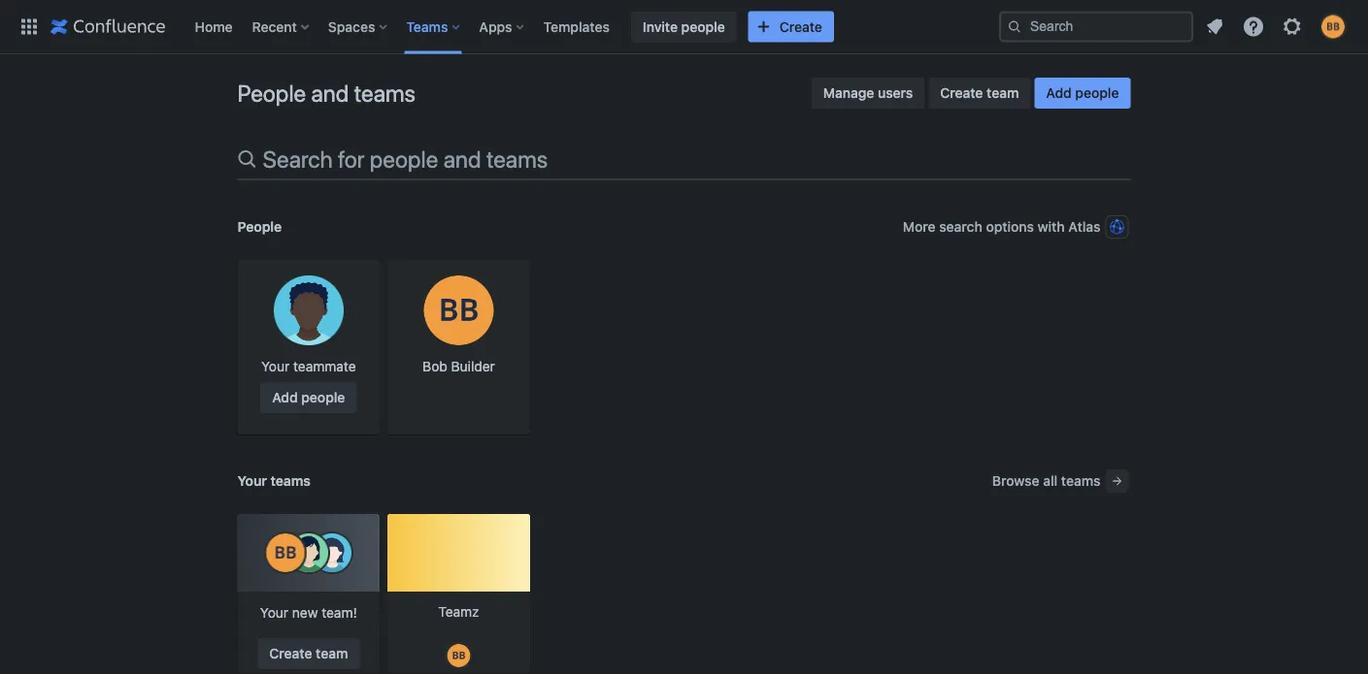Task type: locate. For each thing, give the bounding box(es) containing it.
people down recent
[[237, 80, 306, 107]]

0 vertical spatial create
[[779, 18, 822, 34]]

teamz
[[438, 604, 479, 620]]

0 vertical spatial create team
[[940, 85, 1019, 101]]

all
[[1043, 473, 1058, 489]]

people right invite
[[681, 18, 725, 34]]

0 horizontal spatial create
[[269, 646, 312, 662]]

bob builder
[[423, 359, 495, 375]]

create down new
[[269, 646, 312, 662]]

templates
[[543, 18, 610, 34]]

templates link
[[538, 11, 616, 42]]

search
[[263, 146, 333, 173]]

manage users
[[823, 85, 913, 101]]

your inside 'people' element
[[261, 359, 290, 375]]

2 vertical spatial create
[[269, 646, 312, 662]]

home link
[[189, 11, 238, 42]]

0 horizontal spatial create team button
[[258, 639, 360, 670]]

search
[[939, 219, 983, 235]]

team
[[987, 85, 1019, 101], [316, 646, 348, 662]]

create right users
[[940, 85, 983, 101]]

team down the team!
[[316, 646, 348, 662]]

create team
[[940, 85, 1019, 101], [269, 646, 348, 662]]

create team button down search image
[[929, 78, 1031, 109]]

1 horizontal spatial create
[[779, 18, 822, 34]]

1 horizontal spatial create team
[[940, 85, 1019, 101]]

bob
[[423, 359, 447, 375]]

more search options with atlas button
[[901, 212, 1131, 243]]

0 horizontal spatial add people button
[[260, 383, 357, 414]]

1 vertical spatial and
[[443, 146, 481, 173]]

spaces
[[328, 18, 375, 34]]

0 vertical spatial your
[[261, 359, 290, 375]]

recent
[[252, 18, 297, 34]]

teams
[[354, 80, 416, 107], [486, 146, 548, 173], [270, 473, 311, 489], [1061, 473, 1101, 489]]

0 horizontal spatial add
[[272, 390, 298, 406]]

people for add people "button" within 'people' element
[[301, 390, 345, 406]]

0 vertical spatial people
[[237, 80, 306, 107]]

add people down search 'field'
[[1046, 85, 1119, 101]]

team down search image
[[987, 85, 1019, 101]]

0 vertical spatial and
[[311, 80, 349, 107]]

help icon image
[[1242, 15, 1265, 38]]

add for add people "button" within 'people' element
[[272, 390, 298, 406]]

invite
[[643, 18, 678, 34]]

2 horizontal spatial create
[[940, 85, 983, 101]]

your
[[261, 359, 290, 375], [237, 473, 267, 489], [260, 605, 289, 621]]

create
[[779, 18, 822, 34], [940, 85, 983, 101], [269, 646, 312, 662]]

people inside button
[[681, 18, 725, 34]]

appswitcher icon image
[[17, 15, 41, 38]]

people for the rightmost add people "button"
[[1075, 85, 1119, 101]]

1 vertical spatial add
[[272, 390, 298, 406]]

teams
[[406, 18, 448, 34]]

1 vertical spatial add people
[[272, 390, 345, 406]]

add people
[[1046, 85, 1119, 101], [272, 390, 345, 406]]

create inside your teams element
[[269, 646, 312, 662]]

people down search 'field'
[[1075, 85, 1119, 101]]

create team for right create team button
[[940, 85, 1019, 101]]

1 vertical spatial add people button
[[260, 383, 357, 414]]

banner
[[0, 0, 1368, 54]]

0 vertical spatial team
[[987, 85, 1019, 101]]

add people inside 'people' element
[[272, 390, 345, 406]]

0 vertical spatial add people button
[[1034, 78, 1131, 109]]

1 horizontal spatial add
[[1046, 85, 1072, 101]]

0 vertical spatial add
[[1046, 85, 1072, 101]]

create inside dropdown button
[[779, 18, 822, 34]]

add people button down your teammate
[[260, 383, 357, 414]]

add people down your teammate
[[272, 390, 345, 406]]

people element
[[237, 260, 1131, 435]]

your for your teams
[[237, 473, 267, 489]]

add inside 'people' element
[[272, 390, 298, 406]]

add down search 'field'
[[1046, 85, 1072, 101]]

1 people from the top
[[237, 80, 306, 107]]

people for invite people button
[[681, 18, 725, 34]]

0 vertical spatial create team button
[[929, 78, 1031, 109]]

team!
[[322, 605, 357, 621]]

1 horizontal spatial add people button
[[1034, 78, 1131, 109]]

team for right create team button
[[987, 85, 1019, 101]]

and
[[311, 80, 349, 107], [443, 146, 481, 173]]

people down teammate
[[301, 390, 345, 406]]

notification icon image
[[1203, 15, 1226, 38]]

1 vertical spatial people
[[237, 219, 282, 235]]

add
[[1046, 85, 1072, 101], [272, 390, 298, 406]]

2 people from the top
[[237, 219, 282, 235]]

add down your teammate
[[272, 390, 298, 406]]

bob builder image
[[447, 645, 470, 668]]

0 vertical spatial add people
[[1046, 85, 1119, 101]]

builder
[[451, 359, 495, 375]]

apps
[[479, 18, 512, 34]]

1 vertical spatial create team
[[269, 646, 348, 662]]

teams inside button
[[1061, 473, 1101, 489]]

1 horizontal spatial add people
[[1046, 85, 1119, 101]]

1 vertical spatial team
[[316, 646, 348, 662]]

add people for add people "button" within 'people' element
[[272, 390, 345, 406]]

1 vertical spatial your
[[237, 473, 267, 489]]

add people button
[[1034, 78, 1131, 109], [260, 383, 357, 414]]

browse all teams button
[[990, 466, 1131, 497]]

1 vertical spatial create team button
[[258, 639, 360, 670]]

0 horizontal spatial team
[[316, 646, 348, 662]]

create team inside your teams element
[[269, 646, 348, 662]]

0 horizontal spatial create team
[[269, 646, 348, 662]]

browse all teams
[[992, 473, 1101, 489]]

people
[[237, 80, 306, 107], [237, 219, 282, 235]]

create team down search image
[[940, 85, 1019, 101]]

1 vertical spatial create
[[940, 85, 983, 101]]

1 horizontal spatial team
[[987, 85, 1019, 101]]

invite people
[[643, 18, 725, 34]]

2 vertical spatial your
[[260, 605, 289, 621]]

teamz link
[[388, 515, 530, 675]]

0 horizontal spatial add people
[[272, 390, 345, 406]]

confluence image
[[50, 15, 166, 38], [50, 15, 166, 38]]

create team down your new team!
[[269, 646, 348, 662]]

more
[[903, 219, 936, 235]]

create button
[[748, 11, 834, 42]]

people for people
[[237, 219, 282, 235]]

create up manage users link
[[779, 18, 822, 34]]

people
[[681, 18, 725, 34], [1075, 85, 1119, 101], [370, 146, 438, 173], [301, 390, 345, 406]]

create for right create team button
[[940, 85, 983, 101]]

1 horizontal spatial create team button
[[929, 78, 1031, 109]]

create team button
[[929, 78, 1031, 109], [258, 639, 360, 670]]

people down search
[[237, 219, 282, 235]]

add people button down search 'field'
[[1034, 78, 1131, 109]]

create team button down your new team!
[[258, 639, 360, 670]]



Task type: vqa. For each thing, say whether or not it's contained in the screenshot.
for at the left top of page
yes



Task type: describe. For each thing, give the bounding box(es) containing it.
recent button
[[246, 11, 316, 42]]

home
[[195, 18, 233, 34]]

manage
[[823, 85, 874, 101]]

Search field
[[999, 11, 1193, 42]]

0 horizontal spatial and
[[311, 80, 349, 107]]

atlas
[[1068, 219, 1101, 235]]

your for your teammate
[[261, 359, 290, 375]]

people and teams
[[237, 80, 416, 107]]

add for the rightmost add people "button"
[[1046, 85, 1072, 101]]

team for create team button in your teams element
[[316, 646, 348, 662]]

create team button inside your teams element
[[258, 639, 360, 670]]

atlas image
[[1109, 219, 1125, 235]]

browse
[[992, 473, 1040, 489]]

global element
[[12, 0, 999, 54]]

search for people and teams
[[263, 146, 548, 173]]

settings icon image
[[1281, 15, 1304, 38]]

your teams
[[237, 473, 311, 489]]

search image
[[1007, 19, 1022, 34]]

new
[[292, 605, 318, 621]]

your teammate
[[261, 359, 356, 375]]

manage users link
[[811, 78, 925, 109]]

your for your new team!
[[260, 605, 289, 621]]

create for create team button in your teams element
[[269, 646, 312, 662]]

teamz image
[[388, 515, 530, 592]]

banner containing home
[[0, 0, 1368, 54]]

1 horizontal spatial and
[[443, 146, 481, 173]]

bob builder link
[[388, 260, 530, 435]]

arrowrighticon image
[[1109, 474, 1125, 489]]

invite people button
[[631, 11, 737, 42]]

your new team!
[[260, 605, 357, 621]]

users
[[878, 85, 913, 101]]

teammate
[[293, 359, 356, 375]]

with
[[1038, 219, 1065, 235]]

your teams element
[[237, 515, 1131, 675]]

spaces button
[[322, 11, 395, 42]]

apps button
[[473, 11, 532, 42]]

add people for the rightmost add people "button"
[[1046, 85, 1119, 101]]

more search options with atlas
[[903, 219, 1101, 235]]

for
[[338, 146, 365, 173]]

create team for create team button in your teams element
[[269, 646, 348, 662]]

people right the for in the top left of the page
[[370, 146, 438, 173]]

add people button inside 'people' element
[[260, 383, 357, 414]]

options
[[986, 219, 1034, 235]]

teams button
[[400, 11, 467, 42]]

people for people and teams
[[237, 80, 306, 107]]



